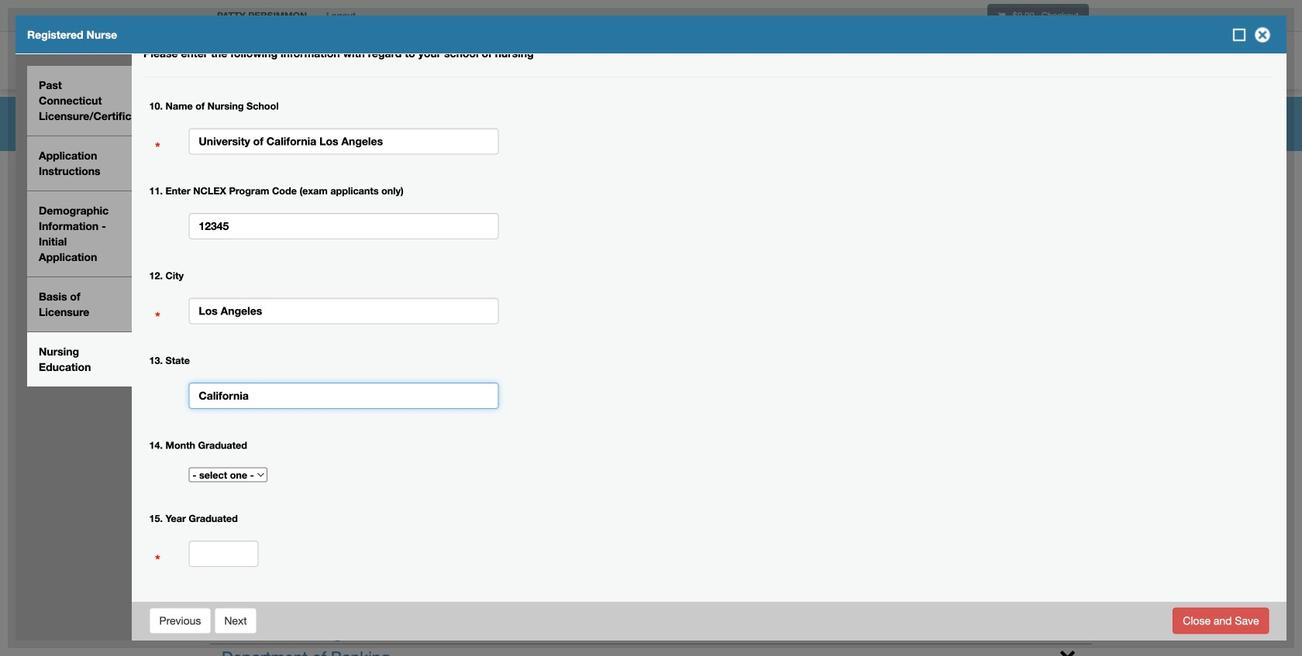 Task type: vqa. For each thing, say whether or not it's contained in the screenshot.
image field
no



Task type: describe. For each thing, give the bounding box(es) containing it.
maximize/minimize image
[[1232, 27, 1248, 43]]



Task type: locate. For each thing, give the bounding box(es) containing it.
<b><center>state of connecticut<br>
 online elicense website</center></b> image
[[209, 35, 395, 60]]

None text field
[[189, 541, 259, 568]]

None text field
[[189, 128, 499, 155], [189, 213, 499, 240], [189, 298, 499, 325], [189, 383, 499, 409], [189, 128, 499, 155], [189, 213, 499, 240], [189, 298, 499, 325], [189, 383, 499, 409]]

None button
[[149, 608, 211, 635], [214, 608, 257, 635], [1173, 608, 1270, 635], [149, 608, 211, 635], [214, 608, 257, 635], [1173, 608, 1270, 635]]

close window image
[[1251, 22, 1276, 47]]



